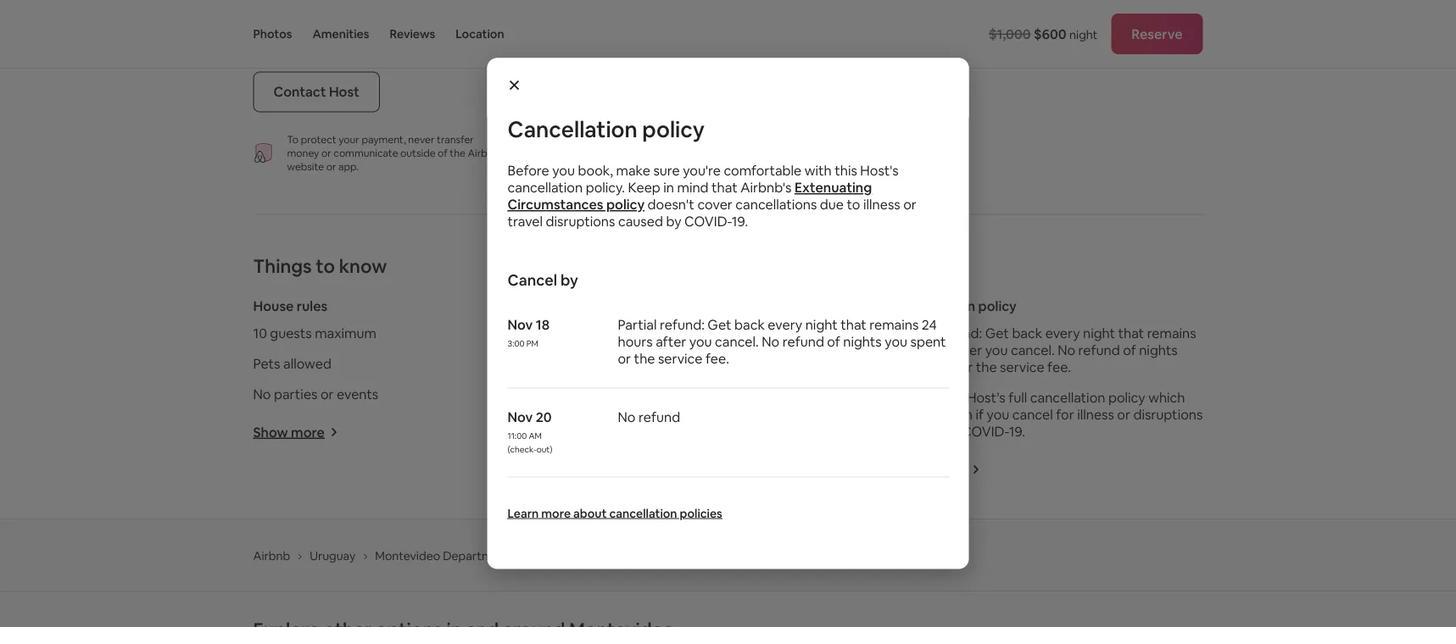 Task type: describe. For each thing, give the bounding box(es) containing it.
show for the bottom show more button
[[896, 461, 930, 478]]

montevideo department
[[375, 548, 511, 564]]

review the host's full cancellation policy which applies even if you cancel for illness or disruptions caused by covid-19.
[[896, 389, 1203, 441]]

house
[[253, 298, 294, 315]]

back for rules
[[1012, 325, 1043, 342]]

1 vertical spatial not
[[658, 355, 679, 373]]

reviews
[[390, 26, 435, 42]]

cancellations
[[736, 196, 817, 213]]

back for policy
[[735, 316, 765, 334]]

by inside review the host's full cancellation policy which applies even if you cancel for illness or disruptions caused by covid-19.
[[943, 423, 959, 441]]

response time : within a day
[[253, 27, 425, 45]]

keep
[[628, 179, 661, 196]]

extenuating circumstances policy
[[508, 179, 872, 213]]

no refund
[[618, 409, 680, 426]]

know
[[339, 254, 387, 279]]

nights for house rules
[[1139, 342, 1178, 359]]

partial refund: get back every night that remains 24 hours after you cancel. no refund of nights you spent or the service fee. for house rules
[[896, 325, 1196, 376]]

nov 20 11:00 am (check-out)
[[508, 409, 553, 455]]

doesn't cover cancellations due to illness or travel disruptions caused by covid-19.
[[508, 196, 917, 230]]

maximum
[[315, 325, 377, 342]]

airbnb's
[[741, 179, 792, 196]]

you're
[[683, 162, 721, 179]]

disruptions inside review the host's full cancellation policy which applies even if you cancel for illness or disruptions caused by covid-19.
[[1134, 406, 1203, 424]]

hours for policy
[[618, 333, 653, 351]]

$600
[[1034, 25, 1067, 42]]

19. inside doesn't cover cancellations due to illness or travel disruptions caused by covid-19.
[[732, 213, 748, 230]]

if
[[976, 406, 984, 424]]

nights for cancellation policy
[[843, 333, 882, 351]]

book,
[[578, 162, 613, 179]]

host's
[[967, 389, 1006, 407]]

policies
[[680, 506, 723, 521]]

cancellation inside 'before you book, make sure you're comfortable with this host's cancellation policy. keep in mind that airbnb's'
[[508, 179, 583, 196]]

uruguay link
[[310, 548, 356, 564]]

more down no parties or events
[[291, 424, 325, 441]]

which
[[1149, 389, 1185, 407]]

the inside review the host's full cancellation policy which applies even if you cancel for illness or disruptions caused by covid-19.
[[943, 389, 964, 407]]

mind
[[677, 179, 709, 196]]

night inside $1,000 $600 night
[[1070, 27, 1098, 42]]

show more for the bottom show more button
[[896, 461, 967, 478]]

covid- inside doesn't cover cancellations due to illness or travel disruptions caused by covid-19.
[[684, 213, 732, 230]]

photos button
[[253, 0, 292, 68]]

montevideo department link
[[375, 548, 511, 564]]

after for rules
[[952, 342, 982, 359]]

events
[[337, 386, 378, 403]]

19. inside review the host's full cancellation policy which applies even if you cancel for illness or disruptions caused by covid-19.
[[1009, 423, 1025, 441]]

out)
[[537, 444, 553, 455]]

airbnb link
[[253, 548, 290, 564]]

service for cancellation policy
[[658, 350, 703, 368]]

cancellation policy for get
[[896, 298, 1017, 315]]

24 for cancellation policy
[[922, 316, 937, 334]]

learn more about cancellation policies link
[[508, 506, 723, 521]]

or inside review the host's full cancellation policy which applies even if you cancel for illness or disruptions caused by covid-19.
[[1117, 406, 1131, 424]]

review
[[896, 389, 940, 407]]

this
[[835, 162, 857, 179]]

that inside 'before you book, make sure you're comfortable with this host's cancellation policy. keep in mind that airbnb's'
[[712, 179, 738, 196]]

contact
[[274, 83, 326, 101]]

policy inside review the host's full cancellation policy which applies even if you cancel for illness or disruptions caused by covid-19.
[[1108, 389, 1146, 407]]

response
[[253, 27, 314, 45]]

transfer
[[437, 133, 474, 146]]

communicate
[[334, 146, 398, 159]]

1 horizontal spatial show more button
[[574, 393, 659, 411]]

smoke
[[574, 355, 617, 373]]

location button
[[456, 0, 504, 68]]

2 vertical spatial show more button
[[896, 461, 981, 478]]

app.
[[338, 160, 359, 173]]

to
[[287, 133, 299, 146]]

service for house rules
[[1000, 359, 1045, 376]]

1 horizontal spatial alarm
[[689, 325, 724, 342]]

refund: for house rules
[[937, 325, 982, 342]]

0 vertical spatial not
[[727, 325, 749, 342]]

applies
[[896, 406, 940, 424]]

host's
[[860, 162, 899, 179]]

disruptions inside doesn't cover cancellations due to illness or travel disruptions caused by covid-19.
[[546, 213, 615, 230]]

get for cancellation policy
[[708, 316, 732, 334]]

10 guests maximum
[[253, 325, 377, 342]]

cancellation inside review the host's full cancellation policy which applies even if you cancel for illness or disruptions caused by covid-19.
[[1030, 389, 1106, 407]]

amenities button
[[313, 0, 369, 68]]

0 horizontal spatial by
[[561, 270, 578, 290]]

for
[[1056, 406, 1074, 424]]

reserve
[[1132, 25, 1183, 42]]

airbnb inside to protect your payment, never transfer money or communicate outside of the airbnb website or app.
[[468, 146, 500, 159]]

extenuating circumstances policy link
[[508, 179, 872, 213]]

payment,
[[362, 133, 406, 146]]

make
[[616, 162, 650, 179]]

monoxide
[[624, 325, 686, 342]]

day
[[402, 27, 425, 45]]

hours for rules
[[914, 342, 949, 359]]

policy inside extenuating circumstances policy
[[606, 196, 645, 213]]

0 vertical spatial show
[[574, 393, 609, 411]]

department
[[443, 548, 511, 564]]

location
[[456, 26, 504, 42]]

protect
[[301, 133, 336, 146]]

or inside doesn't cover cancellations due to illness or travel disruptions caused by covid-19.
[[903, 196, 917, 213]]

learn
[[508, 506, 539, 521]]

circumstances
[[508, 196, 603, 213]]

spent for policy
[[911, 333, 946, 351]]

nov for 20
[[508, 409, 533, 426]]

remains for house rules
[[1147, 325, 1196, 342]]

allowed
[[283, 355, 332, 373]]

due
[[820, 196, 844, 213]]

of for house rules
[[1123, 342, 1136, 359]]

you inside review the host's full cancellation policy which applies even if you cancel for illness or disruptions caused by covid-19.
[[987, 406, 1010, 424]]

fee. for policy
[[706, 350, 729, 368]]

travel
[[508, 213, 543, 230]]

3:00
[[508, 338, 525, 349]]

partial refund: get back every night that remains 24 hours after you cancel. no refund of nights you spent or the service fee. for cancellation policy
[[618, 316, 946, 368]]

before you book, make sure you're comfortable with this host's cancellation policy. keep in mind that airbnb's
[[508, 162, 899, 196]]

10
[[253, 325, 267, 342]]

host
[[329, 83, 359, 101]]

time
[[317, 27, 345, 45]]

0 horizontal spatial reported
[[682, 355, 738, 373]]

pets
[[253, 355, 280, 373]]

the up host's
[[976, 359, 997, 376]]

cancellation policy for book,
[[508, 115, 705, 143]]

night for rules
[[1083, 325, 1115, 342]]

20
[[536, 409, 552, 426]]

covid- inside review the host's full cancellation policy which applies even if you cancel for illness or disruptions caused by covid-19.
[[962, 423, 1009, 441]]

1 horizontal spatial show more
[[574, 393, 646, 411]]

of for cancellation policy
[[827, 333, 840, 351]]

photos
[[253, 26, 292, 42]]

smoke alarm not reported
[[574, 355, 738, 373]]

things
[[253, 254, 312, 279]]

house rules
[[253, 298, 328, 315]]

carbon
[[574, 325, 621, 342]]

cancellation for refund:
[[896, 298, 976, 315]]

$1,000 $600 night
[[989, 25, 1098, 42]]

spent for rules
[[921, 359, 957, 376]]

no parties or events
[[253, 386, 378, 403]]

cancellation for you
[[508, 115, 638, 143]]

cancel
[[508, 270, 557, 290]]

things to know
[[253, 254, 387, 279]]

learn more about cancellation policies
[[508, 506, 723, 521]]

get for house rules
[[985, 325, 1009, 342]]

money
[[287, 146, 319, 159]]



Task type: locate. For each thing, give the bounding box(es) containing it.
show down smoke
[[574, 393, 609, 411]]

alarm
[[689, 325, 724, 342], [620, 355, 655, 373]]

hours up review
[[914, 342, 949, 359]]

show more button down "parties"
[[253, 424, 338, 441]]

0 horizontal spatial refund:
[[660, 316, 705, 334]]

0 horizontal spatial cancel.
[[715, 333, 759, 351]]

refund for rules
[[1079, 342, 1120, 359]]

fee. down carbon monoxide alarm not reported
[[706, 350, 729, 368]]

fee.
[[706, 350, 729, 368], [1048, 359, 1071, 376]]

or up host's
[[960, 359, 973, 376]]

to left the know
[[316, 254, 335, 279]]

the down monoxide on the left of page
[[634, 350, 655, 368]]

2 vertical spatial show more
[[896, 461, 967, 478]]

cancellation policy dialog
[[487, 58, 969, 570]]

nov
[[508, 316, 533, 334], [508, 409, 533, 426]]

extenuating
[[795, 179, 872, 196]]

the inside to protect your payment, never transfer money or communicate outside of the airbnb website or app.
[[450, 146, 466, 159]]

every for rules
[[1046, 325, 1080, 342]]

1 horizontal spatial cancellation policy
[[896, 298, 1017, 315]]

doesn't
[[648, 196, 695, 213]]

partial up smoke alarm not reported
[[618, 316, 657, 334]]

0 horizontal spatial covid-
[[684, 213, 732, 230]]

cancellation up travel
[[508, 179, 583, 196]]

you
[[552, 162, 575, 179], [689, 333, 712, 351], [885, 333, 908, 351], [985, 342, 1008, 359], [896, 359, 918, 376], [987, 406, 1010, 424]]

0 horizontal spatial remains
[[870, 316, 919, 334]]

0 vertical spatial spent
[[911, 333, 946, 351]]

service inside cancellation policy dialog
[[658, 350, 703, 368]]

2 horizontal spatial that
[[1118, 325, 1144, 342]]

more right learn
[[541, 506, 571, 521]]

illness inside doesn't cover cancellations due to illness or travel disruptions caused by covid-19.
[[863, 196, 900, 213]]

or left the which
[[1117, 406, 1131, 424]]

a
[[392, 27, 400, 45]]

the down transfer
[[450, 146, 466, 159]]

0 horizontal spatial not
[[658, 355, 679, 373]]

remains
[[870, 316, 919, 334], [1147, 325, 1196, 342]]

0 horizontal spatial 19.
[[732, 213, 748, 230]]

covid- down the mind
[[684, 213, 732, 230]]

0 vertical spatial disruptions
[[546, 213, 615, 230]]

more down smoke alarm not reported
[[612, 393, 646, 411]]

that for house rules
[[1118, 325, 1144, 342]]

cancellation right full
[[1030, 389, 1106, 407]]

after for policy
[[656, 333, 686, 351]]

caused inside review the host's full cancellation policy which applies even if you cancel for illness or disruptions caused by covid-19.
[[896, 423, 940, 441]]

get inside cancellation policy dialog
[[708, 316, 732, 334]]

illness
[[863, 196, 900, 213], [1077, 406, 1114, 424]]

of inside to protect your payment, never transfer money or communicate outside of the airbnb website or app.
[[438, 146, 448, 159]]

cancel
[[1013, 406, 1053, 424]]

comfortable
[[724, 162, 802, 179]]

partial for rules
[[896, 325, 935, 342]]

0 horizontal spatial cancellation
[[508, 179, 583, 196]]

refund: for cancellation policy
[[660, 316, 705, 334]]

covid- down host's
[[962, 423, 1009, 441]]

0 vertical spatial alarm
[[689, 325, 724, 342]]

1 vertical spatial show more
[[253, 424, 325, 441]]

2 horizontal spatial refund
[[1079, 342, 1120, 359]]

refund: inside cancellation policy dialog
[[660, 316, 705, 334]]

cancel. inside cancellation policy dialog
[[715, 333, 759, 351]]

0 horizontal spatial every
[[768, 316, 803, 334]]

1 horizontal spatial covid-
[[962, 423, 1009, 441]]

disruptions
[[546, 213, 615, 230], [1134, 406, 1203, 424]]

reserve button
[[1111, 14, 1203, 54]]

nov up 3:00
[[508, 316, 533, 334]]

caused
[[618, 213, 663, 230], [896, 423, 940, 441]]

0 horizontal spatial refund
[[639, 409, 680, 426]]

0 vertical spatial illness
[[863, 196, 900, 213]]

nov inside nov 20 11:00 am (check-out)
[[508, 409, 533, 426]]

19. down airbnb's
[[732, 213, 748, 230]]

cancellation right about
[[609, 506, 677, 521]]

to protect your payment, never transfer money or communicate outside of the airbnb website or app.
[[287, 133, 500, 173]]

1 horizontal spatial to
[[847, 196, 860, 213]]

after up smoke alarm not reported
[[656, 333, 686, 351]]

to inside doesn't cover cancellations due to illness or travel disruptions caused by covid-19.
[[847, 196, 860, 213]]

nov up 11:00
[[508, 409, 533, 426]]

alarm down monoxide on the left of page
[[620, 355, 655, 373]]

1 horizontal spatial refund:
[[937, 325, 982, 342]]

no
[[762, 333, 780, 351], [1058, 342, 1076, 359], [253, 386, 271, 403], [618, 409, 636, 426]]

more down the even
[[933, 461, 967, 478]]

by
[[666, 213, 682, 230], [561, 270, 578, 290], [943, 423, 959, 441]]

cancel. for cancellation policy
[[715, 333, 759, 351]]

0 horizontal spatial cancellation policy
[[508, 115, 705, 143]]

hours inside cancellation policy dialog
[[618, 333, 653, 351]]

refund:
[[660, 316, 705, 334], [937, 325, 982, 342]]

rules
[[297, 298, 328, 315]]

refund: up host's
[[937, 325, 982, 342]]

0 vertical spatial 24
[[922, 316, 937, 334]]

airbnb
[[468, 146, 500, 159], [253, 548, 290, 564]]

1 vertical spatial reported
[[682, 355, 738, 373]]

1 horizontal spatial nights
[[1139, 342, 1178, 359]]

0 horizontal spatial show more
[[253, 424, 325, 441]]

every for policy
[[768, 316, 803, 334]]

or right smoke
[[618, 350, 631, 368]]

policy.
[[586, 179, 625, 196]]

airbnb down transfer
[[468, 146, 500, 159]]

cancel.
[[715, 333, 759, 351], [1011, 342, 1055, 359]]

1 horizontal spatial remains
[[1147, 325, 1196, 342]]

pm
[[526, 338, 538, 349]]

1 horizontal spatial after
[[952, 342, 982, 359]]

website
[[287, 160, 324, 173]]

0 vertical spatial airbnb
[[468, 146, 500, 159]]

night for policy
[[806, 316, 838, 334]]

1 vertical spatial airbnb
[[253, 548, 290, 564]]

0 horizontal spatial to
[[316, 254, 335, 279]]

am
[[529, 431, 542, 442]]

or left app.
[[326, 160, 336, 173]]

2 horizontal spatial by
[[943, 423, 959, 441]]

illness down host's
[[863, 196, 900, 213]]

cancellation policy inside dialog
[[508, 115, 705, 143]]

remains up the which
[[1147, 325, 1196, 342]]

1 horizontal spatial 19.
[[1009, 423, 1025, 441]]

nov inside the nov 18 3:00 pm
[[508, 316, 533, 334]]

2 horizontal spatial cancellation
[[1030, 389, 1106, 407]]

nights inside cancellation policy dialog
[[843, 333, 882, 351]]

hours up smoke alarm not reported
[[618, 333, 653, 351]]

before
[[508, 162, 549, 179]]

0 vertical spatial show more button
[[574, 393, 659, 411]]

show more button down the even
[[896, 461, 981, 478]]

1 horizontal spatial cancellation
[[609, 506, 677, 521]]

cancel. right monoxide on the left of page
[[715, 333, 759, 351]]

2 horizontal spatial of
[[1123, 342, 1136, 359]]

1 horizontal spatial reported
[[752, 325, 808, 342]]

0 vertical spatial cancellation
[[508, 115, 638, 143]]

the inside cancellation policy dialog
[[634, 350, 655, 368]]

1 horizontal spatial by
[[666, 213, 682, 230]]

refund
[[783, 333, 824, 351], [1079, 342, 1120, 359], [639, 409, 680, 426]]

cancel. up full
[[1011, 342, 1055, 359]]

partial up review
[[896, 325, 935, 342]]

amenities
[[313, 26, 369, 42]]

get
[[708, 316, 732, 334], [985, 325, 1009, 342]]

0 vertical spatial show more
[[574, 393, 646, 411]]

partial for policy
[[618, 316, 657, 334]]

2 horizontal spatial show
[[896, 461, 930, 478]]

remains for cancellation policy
[[870, 316, 919, 334]]

by down in
[[666, 213, 682, 230]]

24 inside cancellation policy dialog
[[922, 316, 937, 334]]

18
[[536, 316, 550, 334]]

spent
[[911, 333, 946, 351], [921, 359, 957, 376]]

or right due at top right
[[903, 196, 917, 213]]

0 vertical spatial 19.
[[732, 213, 748, 230]]

show more button down smoke
[[574, 393, 659, 411]]

0 horizontal spatial disruptions
[[546, 213, 615, 230]]

caused down review
[[896, 423, 940, 441]]

outside
[[400, 146, 436, 159]]

show more down "parties"
[[253, 424, 325, 441]]

1 vertical spatial show
[[253, 424, 288, 441]]

show down applies
[[896, 461, 930, 478]]

every inside cancellation policy dialog
[[768, 316, 803, 334]]

carbon monoxide alarm not reported
[[574, 325, 808, 342]]

or down protect
[[321, 146, 331, 159]]

parties
[[274, 386, 318, 403]]

1 vertical spatial 24
[[896, 342, 911, 359]]

spent inside cancellation policy dialog
[[911, 333, 946, 351]]

about
[[573, 506, 607, 521]]

show more
[[574, 393, 646, 411], [253, 424, 325, 441], [896, 461, 967, 478]]

back
[[735, 316, 765, 334], [1012, 325, 1043, 342]]

24 for house rules
[[896, 342, 911, 359]]

1 vertical spatial 19.
[[1009, 423, 1025, 441]]

1 vertical spatial covid-
[[962, 423, 1009, 441]]

with
[[805, 162, 832, 179]]

refund for policy
[[783, 333, 824, 351]]

service up full
[[1000, 359, 1045, 376]]

reviews button
[[390, 0, 435, 68]]

illness inside review the host's full cancellation policy which applies even if you cancel for illness or disruptions caused by covid-19.
[[1077, 406, 1114, 424]]

$1,000
[[989, 25, 1031, 42]]

0 vertical spatial reported
[[752, 325, 808, 342]]

fee. for rules
[[1048, 359, 1071, 376]]

nights
[[843, 333, 882, 351], [1139, 342, 1178, 359]]

of inside cancellation policy dialog
[[827, 333, 840, 351]]

2 vertical spatial show
[[896, 461, 930, 478]]

get up host's
[[985, 325, 1009, 342]]

1 horizontal spatial of
[[827, 333, 840, 351]]

get right monoxide on the left of page
[[708, 316, 732, 334]]

0 vertical spatial caused
[[618, 213, 663, 230]]

0 vertical spatial cancellation
[[508, 179, 583, 196]]

by inside doesn't cover cancellations due to illness or travel disruptions caused by covid-19.
[[666, 213, 682, 230]]

even
[[943, 406, 973, 424]]

0 horizontal spatial illness
[[863, 196, 900, 213]]

the left if
[[943, 389, 964, 407]]

1 vertical spatial spent
[[921, 359, 957, 376]]

1 horizontal spatial disruptions
[[1134, 406, 1203, 424]]

2 horizontal spatial show more
[[896, 461, 967, 478]]

1 horizontal spatial cancellation
[[896, 298, 976, 315]]

service down carbon monoxide alarm not reported
[[658, 350, 703, 368]]

after
[[656, 333, 686, 351], [952, 342, 982, 359]]

that for cancellation policy
[[841, 316, 867, 334]]

alarm right monoxide on the left of page
[[689, 325, 724, 342]]

remains up review
[[870, 316, 919, 334]]

by right cancel
[[561, 270, 578, 290]]

1 vertical spatial cancellation policy
[[896, 298, 1017, 315]]

to
[[847, 196, 860, 213], [316, 254, 335, 279]]

more inside cancellation policy dialog
[[541, 506, 571, 521]]

caused inside doesn't cover cancellations due to illness or travel disruptions caused by covid-19.
[[618, 213, 663, 230]]

0 horizontal spatial nights
[[843, 333, 882, 351]]

0 horizontal spatial of
[[438, 146, 448, 159]]

0 vertical spatial nov
[[508, 316, 533, 334]]

show more for show more button to the left
[[253, 424, 325, 441]]

nov 18 3:00 pm
[[508, 316, 550, 349]]

1 vertical spatial nov
[[508, 409, 533, 426]]

2 vertical spatial cancellation
[[609, 506, 677, 521]]

show down "parties"
[[253, 424, 288, 441]]

your
[[339, 133, 359, 146]]

contact host link
[[253, 72, 380, 112]]

1 horizontal spatial not
[[727, 325, 749, 342]]

you inside 'before you book, make sure you're comfortable with this host's cancellation policy. keep in mind that airbnb's'
[[552, 162, 575, 179]]

after inside cancellation policy dialog
[[656, 333, 686, 351]]

to right due at top right
[[847, 196, 860, 213]]

or left the events
[[321, 386, 334, 403]]

1 horizontal spatial back
[[1012, 325, 1043, 342]]

partial inside cancellation policy dialog
[[618, 316, 657, 334]]

show more down smoke
[[574, 393, 646, 411]]

not down monoxide on the left of page
[[658, 355, 679, 373]]

1 horizontal spatial 24
[[922, 316, 937, 334]]

partial refund: get back every night that remains 24 hours after you cancel. no refund of nights you spent or the service fee. inside cancellation policy dialog
[[618, 316, 946, 368]]

pets allowed
[[253, 355, 332, 373]]

1 vertical spatial by
[[561, 270, 578, 290]]

cover
[[698, 196, 733, 213]]

cancellation
[[508, 179, 583, 196], [1030, 389, 1106, 407], [609, 506, 677, 521]]

caused down keep
[[618, 213, 663, 230]]

1 horizontal spatial that
[[841, 316, 867, 334]]

remains inside cancellation policy dialog
[[870, 316, 919, 334]]

11:00
[[508, 431, 527, 442]]

in
[[664, 179, 674, 196]]

0 horizontal spatial fee.
[[706, 350, 729, 368]]

airbnb left uruguay
[[253, 548, 290, 564]]

night
[[1070, 27, 1098, 42], [806, 316, 838, 334], [1083, 325, 1115, 342]]

0 horizontal spatial 24
[[896, 342, 911, 359]]

refund: up smoke alarm not reported
[[660, 316, 705, 334]]

0 horizontal spatial cancellation
[[508, 115, 638, 143]]

by left if
[[943, 423, 959, 441]]

not right monoxide on the left of page
[[727, 325, 749, 342]]

1 horizontal spatial airbnb
[[468, 146, 500, 159]]

19. down full
[[1009, 423, 1025, 441]]

0 horizontal spatial get
[[708, 316, 732, 334]]

1 horizontal spatial service
[[1000, 359, 1045, 376]]

fee. up for
[[1048, 359, 1071, 376]]

cancel. for house rules
[[1011, 342, 1055, 359]]

the
[[450, 146, 466, 159], [634, 350, 655, 368], [976, 359, 997, 376], [943, 389, 964, 407]]

0 horizontal spatial that
[[712, 179, 738, 196]]

montevideo
[[375, 548, 440, 564]]

1 horizontal spatial caused
[[896, 423, 940, 441]]

fee. inside cancellation policy dialog
[[706, 350, 729, 368]]

nov for 18
[[508, 316, 533, 334]]

1 vertical spatial illness
[[1077, 406, 1114, 424]]

2 vertical spatial by
[[943, 423, 959, 441]]

cancellation inside dialog
[[508, 115, 638, 143]]

show
[[574, 393, 609, 411], [253, 424, 288, 441], [896, 461, 930, 478]]

more
[[612, 393, 646, 411], [291, 424, 325, 441], [933, 461, 967, 478], [541, 506, 571, 521]]

guests
[[270, 325, 312, 342]]

2 horizontal spatial show more button
[[896, 461, 981, 478]]

service
[[658, 350, 703, 368], [1000, 359, 1045, 376]]

1 horizontal spatial show
[[574, 393, 609, 411]]

full
[[1009, 389, 1027, 407]]

0 horizontal spatial partial
[[618, 316, 657, 334]]

cancellation policy
[[508, 115, 705, 143], [896, 298, 1017, 315]]

illness right for
[[1077, 406, 1114, 424]]

0 horizontal spatial back
[[735, 316, 765, 334]]

0 horizontal spatial caused
[[618, 213, 663, 230]]

0 horizontal spatial show more button
[[253, 424, 338, 441]]

1 vertical spatial caused
[[896, 423, 940, 441]]

cancellation
[[508, 115, 638, 143], [896, 298, 976, 315]]

show for show more button to the left
[[253, 424, 288, 441]]

back inside cancellation policy dialog
[[735, 316, 765, 334]]

0 horizontal spatial airbnb
[[253, 548, 290, 564]]

show more down applies
[[896, 461, 967, 478]]

(check-
[[508, 444, 537, 455]]

night inside cancellation policy dialog
[[806, 316, 838, 334]]

1 nov from the top
[[508, 316, 533, 334]]

1 horizontal spatial refund
[[783, 333, 824, 351]]

after up host's
[[952, 342, 982, 359]]

0 horizontal spatial alarm
[[620, 355, 655, 373]]

1 vertical spatial show more button
[[253, 424, 338, 441]]

1 horizontal spatial every
[[1046, 325, 1080, 342]]

0 vertical spatial to
[[847, 196, 860, 213]]

1 vertical spatial disruptions
[[1134, 406, 1203, 424]]

2 nov from the top
[[508, 409, 533, 426]]

reported
[[752, 325, 808, 342], [682, 355, 738, 373]]



Task type: vqa. For each thing, say whether or not it's contained in the screenshot.
'transfer'
yes



